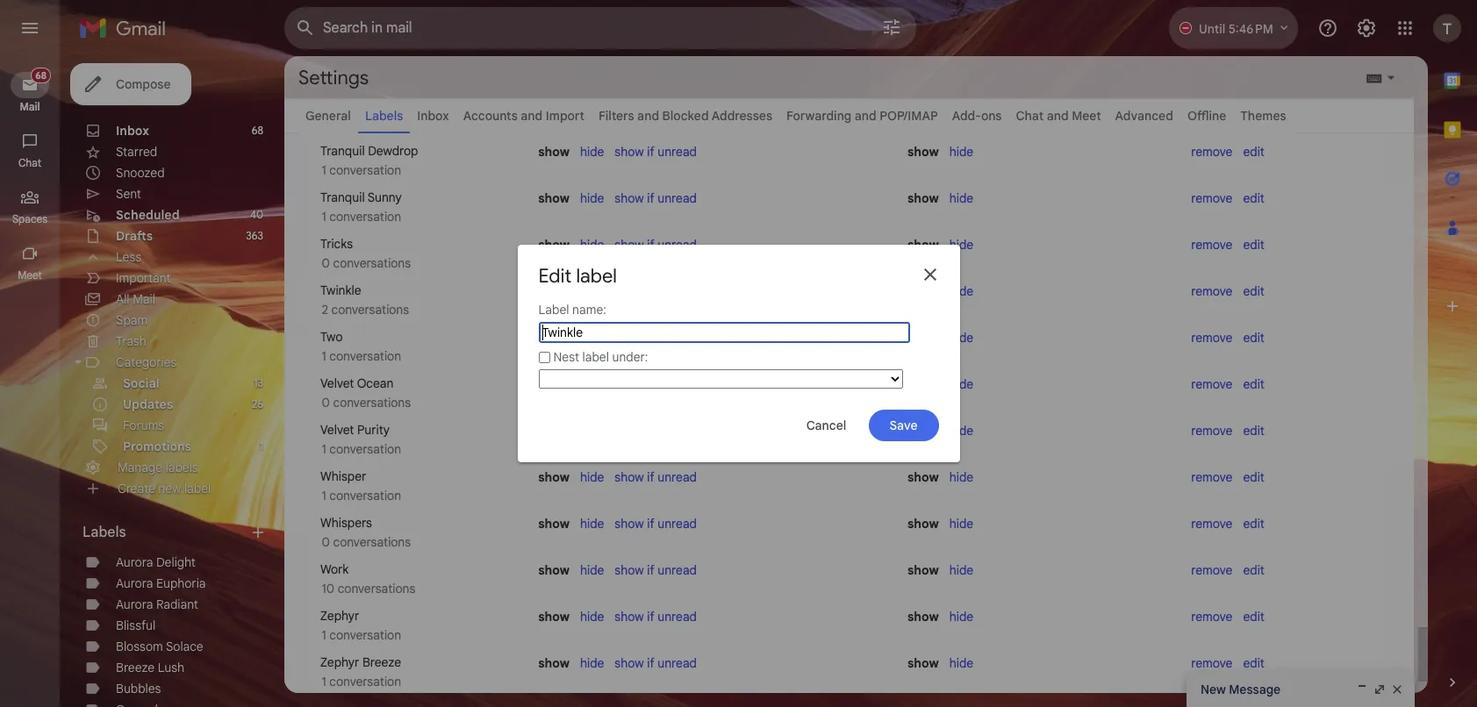 Task type: vqa. For each thing, say whether or not it's contained in the screenshot.
show if unread "link" associated with Tricks 0 conversations
yes



Task type: describe. For each thing, give the bounding box(es) containing it.
mail inside heading
[[20, 100, 40, 113]]

nest label under:
[[553, 350, 648, 365]]

edit link for work 10 conversations
[[1243, 563, 1265, 578]]

remove for work 10 conversations
[[1191, 563, 1233, 578]]

sunny
[[368, 190, 402, 205]]

edit label alert dialog
[[517, 245, 960, 463]]

conversation inside whisper 1 conversation
[[329, 488, 401, 504]]

tranquil for tranquil dewdrop
[[320, 143, 365, 159]]

unread for whispers 0 conversations
[[658, 516, 697, 532]]

dewdrop
[[368, 143, 418, 159]]

two
[[320, 329, 343, 345]]

edit for velvet purity 1 conversation
[[1243, 423, 1265, 439]]

pop/imap
[[880, 108, 938, 124]]

edit link for two 1 conversation
[[1243, 330, 1265, 346]]

show if unread link for tricks 0 conversations
[[615, 237, 697, 253]]

compose button
[[70, 63, 192, 105]]

tranquil for tranquil sunny
[[320, 190, 365, 205]]

spaces
[[12, 212, 47, 226]]

spaces heading
[[0, 212, 60, 226]]

important link
[[116, 270, 171, 286]]

if for velvet ocean 0 conversations
[[647, 377, 655, 392]]

under:
[[612, 350, 648, 365]]

edit link for tricks 0 conversations
[[1243, 237, 1265, 253]]

edit for velvet ocean 0 conversations
[[1243, 377, 1265, 392]]

starred link
[[116, 144, 157, 160]]

promotions link
[[123, 439, 191, 455]]

remove for velvet purity 1 conversation
[[1191, 423, 1233, 439]]

forwarding
[[787, 108, 852, 124]]

remove for whisper 1 conversation
[[1191, 470, 1233, 485]]

forwarding and pop/imap
[[787, 108, 938, 124]]

1 inside zephyr breeze 1 conversation
[[322, 674, 326, 690]]

filters
[[599, 108, 634, 124]]

show if unread for two 1 conversation
[[615, 330, 697, 346]]

show if unread for twinkle 2 conversations
[[615, 284, 697, 299]]

breeze inside aurora delight aurora euphoria aurora radiant blissful blossom solace breeze lush bubbles
[[116, 660, 155, 676]]

show if unread for tricks 0 conversations
[[615, 237, 697, 253]]

search in mail image
[[290, 12, 321, 44]]

1 horizontal spatial inbox
[[417, 108, 449, 124]]

2
[[322, 302, 328, 318]]

blissful
[[116, 618, 156, 634]]

if for tricks 0 conversations
[[647, 237, 655, 253]]

manage
[[118, 460, 162, 476]]

if for zephyr 1 conversation
[[647, 609, 655, 625]]

edit label heading
[[539, 264, 617, 288]]

show if unread link for tranquil sunny 1 conversation
[[615, 190, 697, 206]]

40
[[250, 208, 263, 221]]

13
[[254, 377, 263, 390]]

drafts link
[[116, 228, 153, 244]]

whispers
[[320, 515, 372, 531]]

trash
[[116, 334, 146, 349]]

labels heading
[[83, 524, 249, 542]]

euphoria
[[156, 576, 206, 592]]

updates link
[[123, 397, 173, 413]]

if for twinkle 2 conversations
[[647, 284, 655, 299]]

show if unread for velvet ocean 0 conversations
[[615, 377, 697, 392]]

and for filters
[[637, 108, 659, 124]]

mail inside important all mail spam trash
[[133, 291, 155, 307]]

conversations inside the "velvet ocean 0 conversations"
[[333, 395, 411, 411]]

if for tranquil dewdrop 1 conversation
[[647, 144, 655, 160]]

edit for zephyr 1 conversation
[[1243, 609, 1265, 625]]

settings
[[298, 65, 369, 89]]

chat for chat
[[18, 156, 41, 169]]

show if unread link for zephyr 1 conversation
[[615, 609, 697, 625]]

show if unread for work 10 conversations
[[615, 563, 697, 578]]

edit link for velvet ocean 0 conversations
[[1243, 377, 1265, 392]]

1 inside tranquil dewdrop 1 conversation
[[322, 162, 326, 178]]

remove for whispers 0 conversations
[[1191, 516, 1233, 532]]

edit for tricks 0 conversations
[[1243, 237, 1265, 253]]

zephyr for conversation
[[320, 608, 359, 624]]

zephyr breeze 1 conversation
[[319, 655, 401, 690]]

2 aurora from the top
[[116, 576, 153, 592]]

remove for two 1 conversation
[[1191, 330, 1233, 346]]

velvet ocean 0 conversations
[[319, 376, 411, 411]]

aurora radiant link
[[116, 597, 198, 613]]

snoozed link
[[116, 165, 165, 181]]

categories
[[116, 355, 177, 370]]

tranquil dewdrop 1 conversation
[[319, 143, 418, 178]]

0 horizontal spatial inbox link
[[116, 123, 149, 139]]

solace
[[166, 639, 203, 655]]

lush
[[158, 660, 184, 676]]

remove link for work 10 conversations
[[1191, 563, 1233, 578]]

remove for tricks 0 conversations
[[1191, 237, 1233, 253]]

unread for whisper 1 conversation
[[658, 470, 697, 485]]

conversations for tricks
[[333, 255, 411, 271]]

edit link for zephyr 1 conversation
[[1243, 609, 1265, 625]]

show if unread for tranquil dewdrop 1 conversation
[[615, 144, 697, 160]]

edit
[[539, 264, 572, 288]]

if for whispers 0 conversations
[[647, 516, 655, 532]]

social
[[123, 376, 159, 391]]

1 inside zephyr 1 conversation
[[322, 628, 326, 643]]

all
[[116, 291, 130, 307]]

labels link
[[365, 108, 403, 124]]

forums
[[123, 418, 164, 434]]

less button
[[70, 247, 274, 268]]

show if unread link for whispers 0 conversations
[[615, 516, 697, 532]]

purity
[[357, 422, 390, 438]]

accounts and import
[[463, 108, 585, 124]]

bubbles link
[[116, 681, 161, 697]]

remove link for whispers 0 conversations
[[1191, 516, 1233, 532]]

label name:
[[539, 302, 606, 318]]

edit for twinkle 2 conversations
[[1243, 284, 1265, 299]]

if for tranquil sunny 1 conversation
[[647, 190, 655, 206]]

chat for chat and meet
[[1016, 108, 1044, 124]]

0 for tricks 0 conversations
[[322, 255, 330, 271]]

breeze lush link
[[116, 660, 184, 676]]

unread for tricks 0 conversations
[[658, 237, 697, 253]]

forums link
[[123, 418, 164, 434]]

edit for whisper 1 conversation
[[1243, 470, 1265, 485]]

unread for two 1 conversation
[[658, 330, 697, 346]]

bubbles
[[116, 681, 161, 697]]

advanced
[[1115, 108, 1174, 124]]

compose
[[116, 76, 171, 92]]

whisper 1 conversation
[[319, 469, 401, 504]]

blissful link
[[116, 618, 156, 634]]

breeze inside zephyr breeze 1 conversation
[[362, 655, 401, 671]]

show if unread for tranquil sunny 1 conversation
[[615, 190, 697, 206]]

advanced search options image
[[874, 10, 909, 45]]

blossom
[[116, 639, 163, 655]]

unread for zephyr breeze 1 conversation
[[658, 656, 697, 671]]

import
[[546, 108, 585, 124]]

labels
[[165, 460, 198, 476]]

work
[[320, 562, 349, 578]]

remove link for twinkle 2 conversations
[[1191, 284, 1233, 299]]

zephyr 1 conversation
[[319, 608, 401, 643]]

conversation inside zephyr breeze 1 conversation
[[329, 674, 401, 690]]

all mail link
[[116, 291, 155, 307]]

themes link
[[1241, 108, 1287, 124]]

unread for work 10 conversations
[[658, 563, 697, 578]]

labels for labels link
[[365, 108, 403, 124]]

edit link for zephyr breeze 1 conversation
[[1243, 656, 1265, 671]]

edit link for whisper 1 conversation
[[1243, 470, 1265, 485]]

remove link for tranquil dewdrop 1 conversation
[[1191, 144, 1233, 160]]

forwarding and pop/imap link
[[787, 108, 938, 124]]

two 1 conversation
[[319, 329, 401, 364]]

meet inside heading
[[18, 269, 42, 282]]

mail, 68 unread messages image
[[29, 72, 49, 89]]

conversations for work
[[338, 581, 415, 597]]

less
[[116, 249, 142, 265]]

mail heading
[[0, 100, 60, 114]]

main menu image
[[19, 18, 40, 39]]

trash link
[[116, 334, 146, 349]]

remove for zephyr breeze 1 conversation
[[1191, 656, 1233, 671]]

conversations for twinkle
[[331, 302, 409, 318]]

updates
[[123, 397, 173, 413]]

aurora delight aurora euphoria aurora radiant blissful blossom solace breeze lush bubbles
[[116, 555, 206, 697]]

label
[[539, 302, 569, 318]]



Task type: locate. For each thing, give the bounding box(es) containing it.
general link
[[305, 108, 351, 124]]

4 remove link from the top
[[1191, 284, 1233, 299]]

11 edit link from the top
[[1243, 609, 1265, 625]]

11 remove from the top
[[1191, 609, 1233, 625]]

6 conversation from the top
[[329, 628, 401, 643]]

4 show if unread from the top
[[615, 284, 697, 299]]

4 and from the left
[[1047, 108, 1069, 124]]

0
[[322, 255, 330, 271], [322, 395, 330, 411], [322, 535, 330, 550]]

9 show if unread link from the top
[[615, 563, 697, 578]]

1 horizontal spatial chat
[[1016, 108, 1044, 124]]

1 vertical spatial label
[[582, 350, 609, 365]]

velvet purity 1 conversation
[[319, 422, 401, 457]]

edit link
[[1243, 144, 1265, 160], [1243, 190, 1265, 206], [1243, 237, 1265, 253], [1243, 284, 1265, 299], [1243, 330, 1265, 346], [1243, 377, 1265, 392], [1243, 423, 1265, 439], [1243, 470, 1265, 485], [1243, 516, 1265, 532], [1243, 563, 1265, 578], [1243, 609, 1265, 625], [1243, 656, 1265, 671]]

4 unread from the top
[[658, 284, 697, 299]]

zephyr for 1
[[320, 655, 359, 671]]

1 and from the left
[[521, 108, 543, 124]]

8 if from the top
[[647, 516, 655, 532]]

10 edit link from the top
[[1243, 563, 1265, 578]]

8 remove link from the top
[[1191, 470, 1233, 485]]

7 remove from the top
[[1191, 423, 1233, 439]]

meet heading
[[0, 269, 60, 283]]

conversation inside two 1 conversation
[[329, 348, 401, 364]]

remove link for zephyr 1 conversation
[[1191, 609, 1233, 625]]

0 down the whispers
[[322, 535, 330, 550]]

tranquil left sunny in the top of the page
[[320, 190, 365, 205]]

1 inside two 1 conversation
[[322, 348, 326, 364]]

show if unread for whispers 0 conversations
[[615, 516, 697, 532]]

aurora up the blissful
[[116, 597, 153, 613]]

tab list
[[1428, 56, 1477, 644]]

0 vertical spatial 0
[[322, 255, 330, 271]]

aurora up aurora euphoria link
[[116, 555, 153, 571]]

1 horizontal spatial breeze
[[362, 655, 401, 671]]

12 remove link from the top
[[1191, 656, 1233, 671]]

2 remove from the top
[[1191, 190, 1233, 206]]

1 up tranquil sunny 1 conversation
[[322, 162, 326, 178]]

edit link for tranquil sunny 1 conversation
[[1243, 190, 1265, 206]]

mail
[[20, 100, 40, 113], [133, 291, 155, 307]]

edit link for twinkle 2 conversations
[[1243, 284, 1265, 299]]

label inside manage labels create new label
[[184, 481, 211, 497]]

zephyr down 10
[[320, 608, 359, 624]]

unread for zephyr 1 conversation
[[658, 609, 697, 625]]

2 show if unread link from the top
[[615, 190, 697, 206]]

edit for tranquil dewdrop 1 conversation
[[1243, 144, 1265, 160]]

chat
[[1016, 108, 1044, 124], [18, 156, 41, 169]]

velvet left purity
[[320, 422, 354, 438]]

conversation up ocean
[[329, 348, 401, 364]]

0 vertical spatial mail
[[20, 100, 40, 113]]

remove link for tranquil sunny 1 conversation
[[1191, 190, 1233, 206]]

conversation inside velvet purity 1 conversation
[[329, 442, 401, 457]]

twinkle 2 conversations
[[319, 283, 409, 318]]

accounts and import link
[[463, 108, 585, 124]]

ons
[[981, 108, 1002, 124]]

2 edit link from the top
[[1243, 190, 1265, 206]]

show if unread link
[[615, 144, 697, 160], [615, 190, 697, 206], [615, 237, 697, 253], [615, 284, 697, 299], [615, 330, 697, 346], [615, 377, 697, 392], [615, 470, 697, 485], [615, 516, 697, 532], [615, 563, 697, 578], [615, 609, 697, 625], [615, 656, 697, 671]]

tranquil
[[320, 143, 365, 159], [320, 190, 365, 205]]

zephyr inside zephyr 1 conversation
[[320, 608, 359, 624]]

1 unread from the top
[[658, 144, 697, 160]]

velvet inside velvet purity 1 conversation
[[320, 422, 354, 438]]

5 remove link from the top
[[1191, 330, 1233, 346]]

conversations inside whispers 0 conversations
[[333, 535, 411, 550]]

inbox link
[[417, 108, 449, 124], [116, 123, 149, 139]]

conversation inside tranquil sunny 1 conversation
[[329, 209, 401, 225]]

conversations down the whispers
[[333, 535, 411, 550]]

3 remove from the top
[[1191, 237, 1233, 253]]

conversations up twinkle 2 conversations
[[333, 255, 411, 271]]

5 if from the top
[[647, 330, 655, 346]]

7 show if unread from the top
[[615, 470, 697, 485]]

conversations up zephyr 1 conversation
[[338, 581, 415, 597]]

offline link
[[1188, 108, 1227, 124]]

zephyr
[[320, 608, 359, 624], [320, 655, 359, 671]]

settings image
[[1356, 18, 1377, 39]]

ocean
[[357, 376, 394, 391]]

conversation down purity
[[329, 442, 401, 457]]

10 if from the top
[[647, 609, 655, 625]]

3 0 from the top
[[322, 535, 330, 550]]

delight
[[156, 555, 196, 571]]

6 if from the top
[[647, 377, 655, 392]]

1 down 26
[[259, 440, 263, 453]]

zephyr inside zephyr breeze 1 conversation
[[320, 655, 359, 671]]

mail down the important
[[133, 291, 155, 307]]

9 edit from the top
[[1243, 516, 1265, 532]]

unread for velvet ocean 0 conversations
[[658, 377, 697, 392]]

starred snoozed sent
[[116, 144, 165, 202]]

and
[[521, 108, 543, 124], [637, 108, 659, 124], [855, 108, 877, 124], [1047, 108, 1069, 124]]

conversation
[[329, 162, 401, 178], [329, 209, 401, 225], [329, 348, 401, 364], [329, 442, 401, 457], [329, 488, 401, 504], [329, 628, 401, 643], [329, 674, 401, 690]]

0 horizontal spatial mail
[[20, 100, 40, 113]]

edit label
[[539, 264, 617, 288]]

manage labels link
[[118, 460, 198, 476]]

inbox up starred
[[116, 123, 149, 139]]

2 edit from the top
[[1243, 190, 1265, 206]]

0 horizontal spatial labels
[[83, 524, 126, 542]]

7 edit from the top
[[1243, 423, 1265, 439]]

themes
[[1241, 108, 1287, 124]]

label
[[576, 264, 617, 288], [582, 350, 609, 365], [184, 481, 211, 497]]

remove link for zephyr breeze 1 conversation
[[1191, 656, 1233, 671]]

tranquil sunny 1 conversation
[[319, 190, 402, 225]]

0 vertical spatial chat
[[1016, 108, 1044, 124]]

inbox
[[417, 108, 449, 124], [116, 123, 149, 139]]

8 edit from the top
[[1243, 470, 1265, 485]]

1 vertical spatial aurora
[[116, 576, 153, 592]]

and right filters
[[637, 108, 659, 124]]

1 up whisper
[[322, 442, 326, 457]]

5 conversation from the top
[[329, 488, 401, 504]]

1 horizontal spatial meet
[[1072, 108, 1101, 124]]

0 inside tricks 0 conversations
[[322, 255, 330, 271]]

velvet inside the "velvet ocean 0 conversations"
[[320, 376, 354, 391]]

accounts
[[463, 108, 518, 124]]

5 edit link from the top
[[1243, 330, 1265, 346]]

0 horizontal spatial breeze
[[116, 660, 155, 676]]

68
[[252, 124, 263, 137]]

label right nest
[[582, 350, 609, 365]]

show if unread link for work 10 conversations
[[615, 563, 697, 578]]

1 vertical spatial meet
[[18, 269, 42, 282]]

conversations inside work 10 conversations
[[338, 581, 415, 597]]

remove link for whisper 1 conversation
[[1191, 470, 1233, 485]]

tricks
[[320, 236, 353, 252]]

inbox link up starred
[[116, 123, 149, 139]]

0 horizontal spatial chat
[[18, 156, 41, 169]]

unread for tranquil sunny 1 conversation
[[658, 190, 697, 206]]

conversation inside zephyr 1 conversation
[[329, 628, 401, 643]]

12 edit from the top
[[1243, 656, 1265, 671]]

general
[[305, 108, 351, 124]]

remove link for tricks 0 conversations
[[1191, 237, 1233, 253]]

3 aurora from the top
[[116, 597, 153, 613]]

8 show if unread link from the top
[[615, 516, 697, 532]]

0 vertical spatial aurora
[[116, 555, 153, 571]]

sent link
[[116, 186, 141, 202]]

11 show if unread from the top
[[615, 656, 697, 671]]

5 show if unread from the top
[[615, 330, 697, 346]]

5 show if unread link from the top
[[615, 330, 697, 346]]

1 vertical spatial mail
[[133, 291, 155, 307]]

save button
[[869, 410, 939, 442]]

0 up velvet purity 1 conversation
[[322, 395, 330, 411]]

velvet for conversation
[[320, 422, 354, 438]]

8 remove from the top
[[1191, 470, 1233, 485]]

3 show if unread from the top
[[615, 237, 697, 253]]

categories link
[[116, 355, 177, 370]]

2 show if unread from the top
[[615, 190, 697, 206]]

spam
[[116, 312, 148, 328]]

11 show if unread link from the top
[[615, 656, 697, 671]]

0 inside the "velvet ocean 0 conversations"
[[322, 395, 330, 411]]

inbox link right labels link
[[417, 108, 449, 124]]

1 horizontal spatial inbox link
[[417, 108, 449, 124]]

starred
[[116, 144, 157, 160]]

social link
[[123, 376, 159, 391]]

5 remove from the top
[[1191, 330, 1233, 346]]

blossom solace link
[[116, 639, 203, 655]]

remove link for two 1 conversation
[[1191, 330, 1233, 346]]

11 unread from the top
[[658, 656, 697, 671]]

0 horizontal spatial meet
[[18, 269, 42, 282]]

1 horizontal spatial mail
[[133, 291, 155, 307]]

show if unread link for twinkle 2 conversations
[[615, 284, 697, 299]]

inbox right labels link
[[417, 108, 449, 124]]

0 for whispers 0 conversations
[[322, 535, 330, 550]]

navigation containing mail
[[0, 56, 61, 707]]

11 if from the top
[[647, 656, 655, 671]]

zephyr down zephyr 1 conversation
[[320, 655, 359, 671]]

10
[[322, 581, 335, 597]]

2 unread from the top
[[658, 190, 697, 206]]

edit for work 10 conversations
[[1243, 563, 1265, 578]]

drafts
[[116, 228, 153, 244]]

1 conversation from the top
[[329, 162, 401, 178]]

edit link for tranquil dewdrop 1 conversation
[[1243, 144, 1265, 160]]

6 edit link from the top
[[1243, 377, 1265, 392]]

offline
[[1188, 108, 1227, 124]]

aurora down aurora delight link
[[116, 576, 153, 592]]

navigation
[[0, 56, 61, 707]]

0 vertical spatial zephyr
[[320, 608, 359, 624]]

tranquil inside tranquil dewdrop 1 conversation
[[320, 143, 365, 159]]

1 vertical spatial zephyr
[[320, 655, 359, 671]]

1 remove from the top
[[1191, 144, 1233, 160]]

addresses
[[712, 108, 773, 124]]

3 show if unread link from the top
[[615, 237, 697, 253]]

3 conversation from the top
[[329, 348, 401, 364]]

3 edit link from the top
[[1243, 237, 1265, 253]]

save
[[890, 418, 918, 433]]

show if unread link for two 1 conversation
[[615, 330, 697, 346]]

2 vertical spatial 0
[[322, 535, 330, 550]]

3 edit from the top
[[1243, 237, 1265, 253]]

radiant
[[156, 597, 198, 613]]

1 show if unread link from the top
[[615, 144, 697, 160]]

chat and meet link
[[1016, 108, 1101, 124]]

8 show if unread from the top
[[615, 516, 697, 532]]

0 down tricks
[[322, 255, 330, 271]]

6 show if unread link from the top
[[615, 377, 697, 392]]

2 if from the top
[[647, 190, 655, 206]]

velvet for conversations
[[320, 376, 354, 391]]

label for edit
[[576, 264, 617, 288]]

velvet left ocean
[[320, 376, 354, 391]]

1 velvet from the top
[[320, 376, 354, 391]]

meet down "spaces" heading
[[18, 269, 42, 282]]

breeze
[[362, 655, 401, 671], [116, 660, 155, 676]]

remove link for velvet ocean 0 conversations
[[1191, 377, 1233, 392]]

show if unread for zephyr breeze 1 conversation
[[615, 656, 697, 671]]

chat and meet
[[1016, 108, 1101, 124]]

breeze up bubbles link
[[116, 660, 155, 676]]

chat inside heading
[[18, 156, 41, 169]]

3 and from the left
[[855, 108, 877, 124]]

create
[[118, 481, 155, 497]]

labels for labels heading
[[83, 524, 126, 542]]

labels down create
[[83, 524, 126, 542]]

tranquil inside tranquil sunny 1 conversation
[[320, 190, 365, 205]]

0 vertical spatial labels
[[365, 108, 403, 124]]

10 remove from the top
[[1191, 563, 1233, 578]]

1 if from the top
[[647, 144, 655, 160]]

2 tranquil from the top
[[320, 190, 365, 205]]

if for zephyr breeze 1 conversation
[[647, 656, 655, 671]]

conversations down ocean
[[333, 395, 411, 411]]

conversations down 'twinkle'
[[331, 302, 409, 318]]

0 inside whispers 0 conversations
[[322, 535, 330, 550]]

and for forwarding
[[855, 108, 877, 124]]

1 inside velvet purity 1 conversation
[[322, 442, 326, 457]]

remove for tranquil sunny 1 conversation
[[1191, 190, 1233, 206]]

conversation inside tranquil dewdrop 1 conversation
[[329, 162, 401, 178]]

spam link
[[116, 312, 148, 328]]

and left 'import'
[[521, 108, 543, 124]]

7 edit link from the top
[[1243, 423, 1265, 439]]

363
[[246, 229, 263, 242]]

2 remove link from the top
[[1191, 190, 1233, 206]]

and right "ons"
[[1047, 108, 1069, 124]]

twinkle
[[320, 283, 361, 298]]

1 show if unread from the top
[[615, 144, 697, 160]]

unread
[[658, 144, 697, 160], [658, 190, 697, 206], [658, 237, 697, 253], [658, 284, 697, 299], [658, 330, 697, 346], [658, 377, 697, 392], [658, 470, 697, 485], [658, 516, 697, 532], [658, 563, 697, 578], [658, 609, 697, 625], [658, 656, 697, 671]]

7 show if unread link from the top
[[615, 470, 697, 485]]

0 vertical spatial label
[[576, 264, 617, 288]]

show if unread link for zephyr breeze 1 conversation
[[615, 656, 697, 671]]

manage labels create new label
[[118, 460, 211, 497]]

edit link for whispers 0 conversations
[[1243, 516, 1265, 532]]

scheduled
[[116, 207, 180, 223]]

6 remove from the top
[[1191, 377, 1233, 392]]

1 vertical spatial 0
[[322, 395, 330, 411]]

3 if from the top
[[647, 237, 655, 253]]

7 conversation from the top
[[329, 674, 401, 690]]

9 if from the top
[[647, 563, 655, 578]]

remove for tranquil dewdrop 1 conversation
[[1191, 144, 1233, 160]]

5 edit from the top
[[1243, 330, 1265, 346]]

remove for zephyr 1 conversation
[[1191, 609, 1233, 625]]

conversation down sunny in the top of the page
[[329, 209, 401, 225]]

9 remove from the top
[[1191, 516, 1233, 532]]

conversations inside tricks 0 conversations
[[333, 255, 411, 271]]

1 aurora from the top
[[116, 555, 153, 571]]

blocked
[[662, 108, 709, 124]]

1 down whisper
[[322, 488, 326, 504]]

9 edit link from the top
[[1243, 516, 1265, 532]]

2 and from the left
[[637, 108, 659, 124]]

conversation up zephyr breeze 1 conversation
[[329, 628, 401, 643]]

edit link for velvet purity 1 conversation
[[1243, 423, 1265, 439]]

4 if from the top
[[647, 284, 655, 299]]

0 vertical spatial velvet
[[320, 376, 354, 391]]

5 unread from the top
[[658, 330, 697, 346]]

11 edit from the top
[[1243, 609, 1265, 625]]

show if unread link for whisper 1 conversation
[[615, 470, 697, 485]]

9 unread from the top
[[658, 563, 697, 578]]

1 vertical spatial velvet
[[320, 422, 354, 438]]

1 vertical spatial chat
[[18, 156, 41, 169]]

2 zephyr from the top
[[320, 655, 359, 671]]

7 remove link from the top
[[1191, 423, 1233, 439]]

9 remove link from the top
[[1191, 516, 1233, 532]]

6 remove link from the top
[[1191, 377, 1233, 392]]

edit for whispers 0 conversations
[[1243, 516, 1265, 532]]

conversation down whisper
[[329, 488, 401, 504]]

edit for tranquil sunny 1 conversation
[[1243, 190, 1265, 206]]

8 edit link from the top
[[1243, 470, 1265, 485]]

1 remove link from the top
[[1191, 144, 1233, 160]]

Nest label under: checkbox
[[539, 352, 550, 363]]

show if unread link for velvet ocean 0 conversations
[[615, 377, 697, 392]]

label down labels
[[184, 481, 211, 497]]

1 up tricks
[[322, 209, 326, 225]]

scheduled link
[[116, 207, 180, 223]]

whispers 0 conversations
[[319, 515, 411, 550]]

Label name: field
[[539, 322, 910, 343]]

and left pop/imap
[[855, 108, 877, 124]]

Search in mail search field
[[284, 7, 916, 49]]

chat heading
[[0, 156, 60, 170]]

10 show if unread from the top
[[615, 609, 697, 625]]

10 edit from the top
[[1243, 563, 1265, 578]]

mail down mail, 68 unread messages image
[[20, 100, 40, 113]]

1 vertical spatial tranquil
[[320, 190, 365, 205]]

edit for two 1 conversation
[[1243, 330, 1265, 346]]

and for accounts
[[521, 108, 543, 124]]

label up name:
[[576, 264, 617, 288]]

1 horizontal spatial labels
[[365, 108, 403, 124]]

remove for twinkle 2 conversations
[[1191, 284, 1233, 299]]

1 down "two"
[[322, 348, 326, 364]]

3 unread from the top
[[658, 237, 697, 253]]

1 inside tranquil sunny 1 conversation
[[322, 209, 326, 225]]

3 remove link from the top
[[1191, 237, 1233, 253]]

unread for tranquil dewdrop 1 conversation
[[658, 144, 697, 160]]

1 inside whisper 1 conversation
[[322, 488, 326, 504]]

edit for zephyr breeze 1 conversation
[[1243, 656, 1265, 671]]

4 edit from the top
[[1243, 284, 1265, 299]]

2 0 from the top
[[322, 395, 330, 411]]

chat right "ons"
[[1016, 108, 1044, 124]]

remove link for velvet purity 1 conversation
[[1191, 423, 1233, 439]]

0 vertical spatial meet
[[1072, 108, 1101, 124]]

2 vertical spatial aurora
[[116, 597, 153, 613]]

0 vertical spatial tranquil
[[320, 143, 365, 159]]

7 unread from the top
[[658, 470, 697, 485]]

show if unread link for tranquil dewdrop 1 conversation
[[615, 144, 697, 160]]

0 horizontal spatial inbox
[[116, 123, 149, 139]]

filters and blocked addresses link
[[599, 108, 773, 124]]

chat down mail heading
[[18, 156, 41, 169]]

aurora delight link
[[116, 555, 196, 571]]

if for two 1 conversation
[[647, 330, 655, 346]]

add-ons link
[[952, 108, 1002, 124]]

12 edit link from the top
[[1243, 656, 1265, 671]]

new
[[158, 481, 181, 497]]

and for chat
[[1047, 108, 1069, 124]]

conversation down zephyr 1 conversation
[[329, 674, 401, 690]]

labels up dewdrop
[[365, 108, 403, 124]]

if for work 10 conversations
[[647, 563, 655, 578]]

filters and blocked addresses
[[599, 108, 773, 124]]

10 show if unread link from the top
[[615, 609, 697, 625]]

11 remove link from the top
[[1191, 609, 1233, 625]]

4 show if unread link from the top
[[615, 284, 697, 299]]

breeze down zephyr 1 conversation
[[362, 655, 401, 671]]

create new label link
[[118, 481, 211, 497]]

important all mail spam trash
[[116, 270, 171, 349]]

1 vertical spatial labels
[[83, 524, 126, 542]]

1 down 10
[[322, 628, 326, 643]]

label for nest
[[582, 350, 609, 365]]

meet left advanced link
[[1072, 108, 1101, 124]]

show if unread
[[615, 144, 697, 160], [615, 190, 697, 206], [615, 237, 697, 253], [615, 284, 697, 299], [615, 330, 697, 346], [615, 377, 697, 392], [615, 470, 697, 485], [615, 516, 697, 532], [615, 563, 697, 578], [615, 609, 697, 625], [615, 656, 697, 671]]

show if unread for whisper 1 conversation
[[615, 470, 697, 485]]

aurora euphoria link
[[116, 576, 206, 592]]

snoozed
[[116, 165, 165, 181]]

10 remove link from the top
[[1191, 563, 1233, 578]]

6 unread from the top
[[658, 377, 697, 392]]

2 vertical spatial label
[[184, 481, 211, 497]]

name:
[[572, 302, 606, 318]]

12 remove from the top
[[1191, 656, 1233, 671]]

tranquil down general
[[320, 143, 365, 159]]

advanced link
[[1115, 108, 1174, 124]]

show if unread for zephyr 1 conversation
[[615, 609, 697, 625]]

conversations inside twinkle 2 conversations
[[331, 302, 409, 318]]

6 show if unread from the top
[[615, 377, 697, 392]]

if for whisper 1 conversation
[[647, 470, 655, 485]]

conversation up sunny in the top of the page
[[329, 162, 401, 178]]

1 down zephyr 1 conversation
[[322, 674, 326, 690]]

remove for velvet ocean 0 conversations
[[1191, 377, 1233, 392]]



